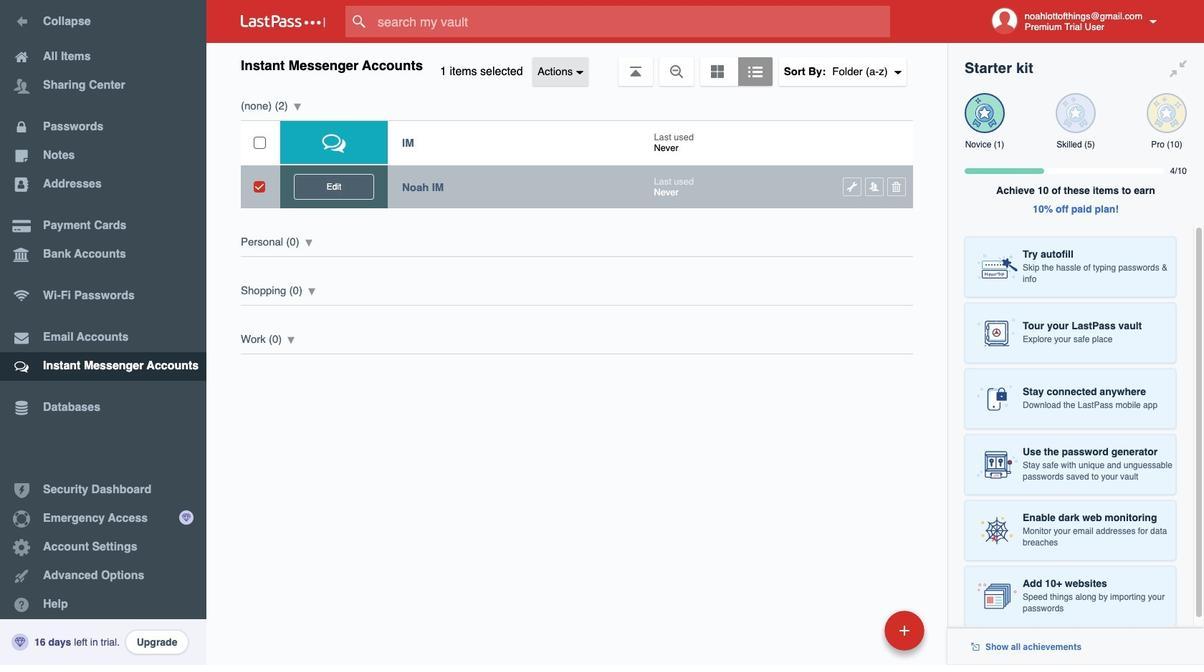 Task type: describe. For each thing, give the bounding box(es) containing it.
vault options navigation
[[206, 43, 948, 86]]

lastpass image
[[241, 15, 325, 28]]

Search search field
[[345, 6, 918, 37]]

main navigation navigation
[[0, 0, 206, 666]]



Task type: locate. For each thing, give the bounding box(es) containing it.
new item element
[[786, 611, 930, 652]]

new item navigation
[[786, 607, 933, 666]]

search my vault text field
[[345, 6, 918, 37]]



